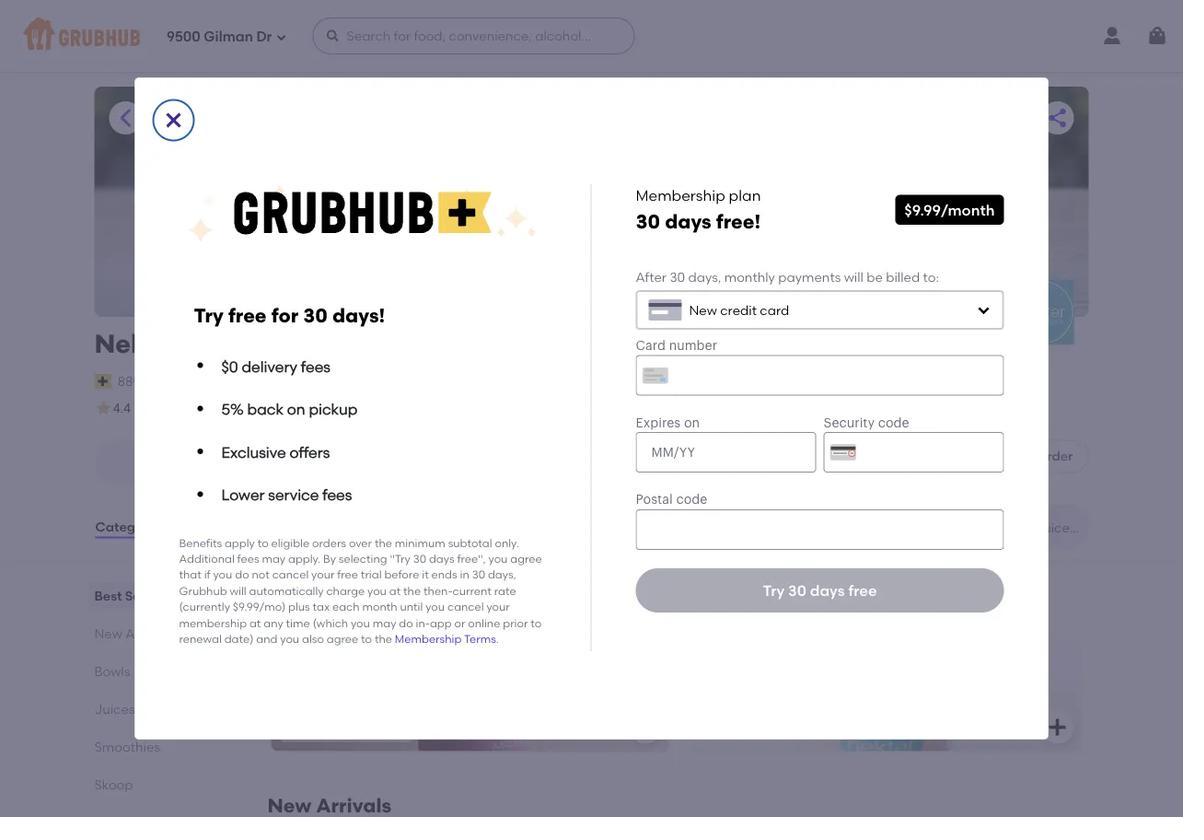 Task type: describe. For each thing, give the bounding box(es) containing it.
grubhub inside benefits apply to eligible orders over the minimum subtotal only. additional fees may apply. by selecting "try 30 days free", you agree that if you do not cancel your free trial before it ends in 30 days, grubhub will automatically charge you at the then-current rate (currently $9.99/mo) plus tax each month until you cancel your membership at any time (which you may do in-app or online prior to renewal date) and you also agree to the
[[179, 584, 227, 597]]

date)
[[225, 632, 254, 646]]

bar
[[265, 328, 310, 359]]

card
[[760, 302, 790, 318]]

1 horizontal spatial do
[[399, 616, 413, 630]]

app
[[430, 616, 452, 630]]

on time delivery
[[355, 402, 442, 415]]

on
[[355, 402, 371, 415]]

$9.99/month
[[905, 201, 995, 219]]

ends
[[432, 568, 458, 581]]

(159 ratings)
[[135, 400, 210, 416]]

order
[[1040, 448, 1074, 464]]

you down then-
[[426, 600, 445, 613]]

lower service fees
[[222, 486, 352, 504]]

0 vertical spatial cancel
[[272, 568, 309, 581]]

1 vertical spatial cancel
[[448, 600, 484, 613]]

each
[[333, 600, 360, 613]]

0 vertical spatial on
[[287, 400, 306, 418]]

days inside button
[[811, 581, 845, 599]]

arrivals inside tab
[[126, 626, 172, 641]]

nekter juice bar logo image
[[1010, 280, 1075, 345]]

location
[[350, 373, 401, 389]]

current
[[453, 584, 492, 597]]

grubhub inside best sellers most ordered on grubhub
[[373, 610, 429, 625]]

trial
[[361, 568, 382, 581]]

about button
[[181, 494, 222, 560]]

2 vertical spatial new
[[268, 794, 311, 817]]

new arrivals tab
[[94, 624, 223, 643]]

new arrivals inside tab
[[94, 626, 172, 641]]

free inside benefits apply to eligible orders over the minimum subtotal only. additional fees may apply. by selecting "try 30 days free", you agree that if you do not cancel your free trial before it ends in 30 days, grubhub will automatically charge you at the then-current rate (currently $9.99/mo) plus tax each month until you cancel your membership at any time (which you may do in-app or online prior to renewal date) and you also agree to the
[[337, 568, 358, 581]]

0 vertical spatial will
[[845, 269, 864, 285]]

1 horizontal spatial at
[[390, 584, 401, 597]]

dr inside main navigation navigation
[[256, 29, 272, 45]]

and
[[256, 632, 278, 646]]

villa
[[151, 373, 178, 389]]

by
[[323, 552, 336, 565]]

days!
[[333, 303, 385, 327]]

you down the most
[[280, 632, 300, 646]]

rate
[[494, 584, 516, 597]]

fees for $0 delivery fees
[[301, 357, 331, 375]]

payments
[[779, 269, 841, 285]]

free",
[[457, 552, 486, 565]]

new credit card
[[690, 302, 790, 318]]

benefits apply to eligible orders over the minimum subtotal only. additional fees may apply. by selecting "try 30 days free", you agree that if you do not cancel your free trial before it ends in 30 days, grubhub will automatically charge you at the then-current rate (currently $9.99/mo) plus tax each month until you cancel your membership at any time (which you may do in-app or online prior to renewal date) and you also agree to the
[[179, 536, 542, 646]]

membership plan 30 days free!
[[636, 186, 761, 234]]

after
[[636, 269, 667, 285]]

minimum
[[395, 536, 446, 549]]

days, inside benefits apply to eligible orders over the minimum subtotal only. additional fees may apply. by selecting "try 30 days free", you agree that if you do not cancel your free trial before it ends in 30 days, grubhub will automatically charge you at the then-current rate (currently $9.99/mo) plus tax each month until you cancel your membership at any time (which you may do in-app or online prior to renewal date) and you also agree to the
[[488, 568, 517, 581]]

service
[[268, 486, 319, 504]]

0 vertical spatial may
[[262, 552, 286, 565]]

2 vertical spatial the
[[375, 632, 392, 646]]

renewal
[[179, 632, 222, 646]]

eligible
[[271, 536, 310, 549]]

switch
[[305, 373, 347, 389]]

$0
[[222, 357, 238, 375]]

bowls
[[94, 663, 130, 679]]

exclusive
[[222, 443, 286, 461]]

only.
[[495, 536, 519, 549]]

jolla
[[199, 373, 230, 389]]

share icon image
[[1047, 107, 1069, 129]]

pickup
[[309, 400, 358, 418]]

reviews button
[[235, 494, 289, 560]]

5%
[[222, 400, 244, 418]]

30 inside membership plan 30 days free!
[[636, 210, 661, 234]]

0 vertical spatial the
[[375, 536, 392, 549]]

juices
[[94, 701, 135, 717]]

8855 villa la jolla dr ste 402 button
[[117, 371, 297, 392]]

try for try free for 30 days!
[[194, 303, 224, 327]]

mi
[[304, 464, 317, 477]]

billed
[[887, 269, 921, 285]]

any
[[264, 616, 283, 630]]

option group containing delivery 30–45 min
[[94, 440, 410, 487]]

for
[[271, 303, 299, 327]]

back
[[247, 400, 284, 418]]

selecting
[[339, 552, 387, 565]]

dr inside button
[[233, 373, 247, 389]]

membership for 30
[[636, 186, 726, 204]]

categories
[[95, 519, 166, 535]]

to:
[[924, 269, 940, 285]]

1 vertical spatial the
[[404, 584, 421, 597]]

not
[[252, 568, 270, 581]]

best for best sellers most ordered on grubhub
[[268, 583, 310, 607]]

additional
[[179, 552, 235, 565]]

5% back on pickup
[[222, 400, 358, 418]]

month
[[362, 600, 398, 613]]

exclusive offers
[[222, 443, 330, 461]]

30–45
[[145, 464, 177, 477]]

ste
[[250, 373, 271, 389]]

86
[[324, 400, 339, 416]]

until
[[400, 600, 423, 613]]

if
[[204, 568, 211, 581]]

in-
[[416, 616, 430, 630]]

you up month
[[368, 584, 387, 597]]

pickup
[[314, 448, 351, 461]]

subtotal
[[448, 536, 493, 549]]

apply.
[[288, 552, 321, 565]]

0 vertical spatial agree
[[511, 552, 542, 565]]

try 30 days free button
[[636, 569, 1005, 613]]

4.4
[[113, 400, 131, 416]]

(159
[[135, 400, 159, 416]]

time inside benefits apply to eligible orders over the minimum subtotal only. additional fees may apply. by selecting "try 30 days free", you agree that if you do not cancel your free trial before it ends in 30 days, grubhub will automatically charge you at the then-current rate (currently $9.99/mo) plus tax each month until you cancel your membership at any time (which you may do in-app or online prior to renewal date) and you also agree to the
[[286, 616, 310, 630]]

2 horizontal spatial new
[[690, 302, 718, 318]]

0 horizontal spatial free
[[228, 303, 267, 327]]

over
[[349, 536, 372, 549]]

you down each
[[351, 616, 370, 630]]

online
[[468, 616, 501, 630]]

days inside membership plan 30 days free!
[[665, 210, 712, 234]]

plan
[[729, 186, 761, 204]]

new inside tab
[[94, 626, 122, 641]]

(currently
[[179, 600, 230, 613]]

402
[[274, 373, 296, 389]]

switch location
[[305, 373, 401, 389]]

0 vertical spatial delivery
[[242, 357, 298, 375]]

group order button
[[963, 440, 1089, 473]]



Task type: vqa. For each thing, say whether or not it's contained in the screenshot.
1600
no



Task type: locate. For each thing, give the bounding box(es) containing it.
your
[[312, 568, 335, 581], [487, 600, 510, 613]]

1 horizontal spatial cancel
[[448, 600, 484, 613]]

to down reviews
[[258, 536, 269, 549]]

time right on
[[373, 402, 398, 415]]

delivery 30–45 min
[[145, 448, 200, 477]]

smoothies tab
[[94, 737, 223, 756]]

tax
[[313, 600, 330, 613]]

smoothies
[[94, 739, 160, 755]]

dr right gilman
[[256, 29, 272, 45]]

$9.99/mo)
[[233, 600, 286, 613]]

then-
[[424, 584, 453, 597]]

new arrivals
[[94, 626, 172, 641], [268, 794, 392, 817]]

1 horizontal spatial delivery
[[400, 402, 442, 415]]

on
[[287, 400, 306, 418], [354, 610, 370, 625]]

option group
[[94, 440, 410, 487]]

1 vertical spatial try
[[763, 581, 785, 599]]

1 vertical spatial dr
[[233, 373, 247, 389]]

1 horizontal spatial to
[[361, 632, 372, 646]]

0 horizontal spatial do
[[235, 568, 249, 581]]

svg image inside main navigation navigation
[[1147, 25, 1169, 47]]

1 horizontal spatial try
[[763, 581, 785, 599]]

0 horizontal spatial try
[[194, 303, 224, 327]]

the down month
[[375, 632, 392, 646]]

at
[[390, 584, 401, 597], [250, 616, 261, 630]]

0 horizontal spatial your
[[312, 568, 335, 581]]

1 vertical spatial grubhub
[[373, 610, 429, 625]]

after 30 days, monthly payments will be billed to:
[[636, 269, 940, 285]]

30 inside try 30 days free button
[[789, 581, 807, 599]]

the up until
[[404, 584, 421, 597]]

0 vertical spatial dr
[[256, 29, 272, 45]]

agree down (which
[[327, 632, 359, 646]]

0 vertical spatial new
[[690, 302, 718, 318]]

0.8
[[284, 464, 300, 477]]

new
[[690, 302, 718, 318], [94, 626, 122, 641], [268, 794, 311, 817]]

0 vertical spatial time
[[373, 402, 398, 415]]

0 vertical spatial try
[[194, 303, 224, 327]]

0 horizontal spatial may
[[262, 552, 286, 565]]

on down charge
[[354, 610, 370, 625]]

free inside button
[[849, 581, 878, 599]]

skoop
[[94, 777, 133, 792]]

1 horizontal spatial dr
[[256, 29, 272, 45]]

delivery right $0 at top left
[[242, 357, 298, 375]]

days inside benefits apply to eligible orders over the minimum subtotal only. additional fees may apply. by selecting "try 30 days free", you agree that if you do not cancel your free trial before it ends in 30 days, grubhub will automatically charge you at the then-current rate (currently $9.99/mo) plus tax each month until you cancel your membership at any time (which you may do in-app or online prior to renewal date) and you also agree to the
[[429, 552, 455, 565]]

2 horizontal spatial to
[[531, 616, 542, 630]]

fees down apply
[[237, 552, 259, 565]]

offers
[[290, 443, 330, 461]]

1 horizontal spatial agree
[[511, 552, 542, 565]]

0 horizontal spatial delivery
[[242, 357, 298, 375]]

do
[[235, 568, 249, 581], [399, 616, 413, 630]]

agree
[[511, 552, 542, 565], [327, 632, 359, 646]]

1 vertical spatial days
[[429, 552, 455, 565]]

1 horizontal spatial membership
[[636, 186, 726, 204]]

svg image
[[326, 29, 340, 43], [276, 32, 287, 43], [163, 109, 185, 131], [977, 303, 992, 318]]

automatically
[[249, 584, 324, 597]]

juices tab
[[94, 699, 223, 719]]

time down plus
[[286, 616, 310, 630]]

1 horizontal spatial may
[[373, 616, 397, 630]]

0 horizontal spatial at
[[250, 616, 261, 630]]

1 vertical spatial agree
[[327, 632, 359, 646]]

2 vertical spatial to
[[361, 632, 372, 646]]

0 horizontal spatial sellers
[[125, 588, 166, 604]]

about
[[182, 519, 221, 535]]

fees inside benefits apply to eligible orders over the minimum subtotal only. additional fees may apply. by selecting "try 30 days free", you agree that if you do not cancel your free trial before it ends in 30 days, grubhub will automatically charge you at the then-current rate (currently $9.99/mo) plus tax each month until you cancel your membership at any time (which you may do in-app or online prior to renewal date) and you also agree to the
[[237, 552, 259, 565]]

main navigation navigation
[[0, 0, 1184, 72]]

2 vertical spatial days
[[811, 581, 845, 599]]

prior
[[503, 616, 528, 630]]

nekter
[[94, 328, 182, 359]]

best up the most
[[268, 583, 310, 607]]

best sellers
[[94, 588, 166, 604]]

categories button
[[94, 494, 167, 560]]

do left in-
[[399, 616, 413, 630]]

0 horizontal spatial days,
[[488, 568, 517, 581]]

1 horizontal spatial will
[[845, 269, 864, 285]]

0 vertical spatial arrivals
[[126, 626, 172, 641]]

reviews
[[236, 519, 288, 535]]

free
[[228, 303, 267, 327], [337, 568, 358, 581], [849, 581, 878, 599]]

1 vertical spatial do
[[399, 616, 413, 630]]

1 vertical spatial time
[[286, 616, 310, 630]]

1 horizontal spatial grubhub
[[373, 610, 429, 625]]

delivery
[[150, 448, 194, 461]]

at down "$9.99/mo)"
[[250, 616, 261, 630]]

group
[[997, 448, 1037, 464]]

0 horizontal spatial agree
[[327, 632, 359, 646]]

la
[[181, 373, 196, 389]]

do left not
[[235, 568, 249, 581]]

membership logo image
[[187, 185, 539, 244]]

delivery down 'location'
[[400, 402, 442, 415]]

at down before
[[390, 584, 401, 597]]

svg image
[[1147, 25, 1169, 47], [859, 449, 874, 464], [634, 716, 656, 738], [1047, 716, 1069, 738]]

try 30 days free
[[763, 581, 878, 599]]

Search Nekter Juice Bar search field
[[942, 519, 1083, 536]]

good
[[251, 402, 282, 415]]

1 vertical spatial new
[[94, 626, 122, 641]]

fees
[[301, 357, 331, 375], [323, 486, 352, 504], [237, 552, 259, 565]]

may up not
[[262, 552, 286, 565]]

terms
[[464, 632, 496, 646]]

star icon image
[[94, 399, 113, 417]]

cancel up automatically
[[272, 568, 309, 581]]

lower
[[222, 486, 265, 504]]

caret left icon image
[[115, 107, 137, 129]]

you right "if"
[[213, 568, 232, 581]]

0 horizontal spatial days
[[429, 552, 455, 565]]

1 vertical spatial on
[[354, 610, 370, 625]]

1 vertical spatial your
[[487, 600, 510, 613]]

will inside benefits apply to eligible orders over the minimum subtotal only. additional fees may apply. by selecting "try 30 days free", you agree that if you do not cancel your free trial before it ends in 30 days, grubhub will automatically charge you at the then-current rate (currently $9.99/mo) plus tax each month until you cancel your membership at any time (which you may do in-app or online prior to renewal date) and you also agree to the
[[230, 584, 247, 597]]

1 vertical spatial will
[[230, 584, 247, 597]]

bowls tab
[[94, 662, 223, 681]]

your down rate
[[487, 600, 510, 613]]

0 vertical spatial grubhub
[[179, 584, 227, 597]]

food
[[284, 402, 309, 415]]

switch location button
[[304, 371, 402, 392]]

0 horizontal spatial cancel
[[272, 568, 309, 581]]

skoop tab
[[94, 775, 223, 794]]

nekter juice bar
[[94, 328, 310, 359]]

you down only.
[[489, 552, 508, 565]]

1 horizontal spatial days
[[665, 210, 712, 234]]

0 horizontal spatial to
[[258, 536, 269, 549]]

0 horizontal spatial new arrivals
[[94, 626, 172, 641]]

sellers inside tab
[[125, 588, 166, 604]]

0 vertical spatial days
[[665, 210, 712, 234]]

sellers inside best sellers most ordered on grubhub
[[315, 583, 379, 607]]

92
[[221, 400, 236, 416]]

membership terms .
[[395, 632, 499, 646]]

group order
[[997, 448, 1074, 464]]

0 vertical spatial new arrivals
[[94, 626, 172, 641]]

1 horizontal spatial your
[[487, 600, 510, 613]]

membership down in-
[[395, 632, 462, 646]]

membership up free! on the right top of page
[[636, 186, 726, 204]]

membership inside membership plan 30 days free!
[[636, 186, 726, 204]]

will left be
[[845, 269, 864, 285]]

0 horizontal spatial on
[[287, 400, 306, 418]]

most
[[268, 610, 298, 625]]

arrivals
[[126, 626, 172, 641], [316, 794, 392, 817]]

sellers for best sellers most ordered on grubhub
[[315, 583, 379, 607]]

0 horizontal spatial grubhub
[[179, 584, 227, 597]]

1 horizontal spatial free
[[337, 568, 358, 581]]

try inside button
[[763, 581, 785, 599]]

it
[[422, 568, 429, 581]]

to down month
[[361, 632, 372, 646]]

to right prior
[[531, 616, 542, 630]]

agree down only.
[[511, 552, 542, 565]]

1 vertical spatial at
[[250, 616, 261, 630]]

0 horizontal spatial will
[[230, 584, 247, 597]]

0 vertical spatial do
[[235, 568, 249, 581]]

0 horizontal spatial time
[[286, 616, 310, 630]]

best for best sellers
[[94, 588, 122, 604]]

try free for 30 days!
[[194, 303, 385, 327]]

in
[[460, 568, 470, 581]]

gilman
[[204, 29, 253, 45]]

1 horizontal spatial sellers
[[315, 583, 379, 607]]

1 horizontal spatial on
[[354, 610, 370, 625]]

may down month
[[373, 616, 397, 630]]

1 vertical spatial new arrivals
[[268, 794, 392, 817]]

orders
[[312, 536, 346, 549]]

you
[[489, 552, 508, 565], [213, 568, 232, 581], [368, 584, 387, 597], [426, 600, 445, 613], [351, 616, 370, 630], [280, 632, 300, 646]]

0 horizontal spatial best
[[94, 588, 122, 604]]

the right over
[[375, 536, 392, 549]]

days, up rate
[[488, 568, 517, 581]]

•
[[321, 464, 325, 477]]

apply
[[225, 536, 255, 549]]

ordered
[[301, 610, 351, 625]]

ratings)
[[162, 400, 210, 416]]

1 vertical spatial days,
[[488, 568, 517, 581]]

grubhub left the app on the left bottom
[[373, 610, 429, 625]]

2 horizontal spatial free
[[849, 581, 878, 599]]

1 horizontal spatial best
[[268, 583, 310, 607]]

1 vertical spatial fees
[[323, 486, 352, 504]]

0 vertical spatial your
[[312, 568, 335, 581]]

0 horizontal spatial new
[[94, 626, 122, 641]]

0 vertical spatial at
[[390, 584, 401, 597]]

9500 gilman dr
[[167, 29, 272, 45]]

free!
[[717, 210, 761, 234]]

1 vertical spatial arrivals
[[316, 794, 392, 817]]

1 horizontal spatial arrivals
[[316, 794, 392, 817]]

0 horizontal spatial dr
[[233, 373, 247, 389]]

2 horizontal spatial days
[[811, 581, 845, 599]]

sellers for best sellers
[[125, 588, 166, 604]]

days
[[665, 210, 712, 234], [429, 552, 455, 565], [811, 581, 845, 599]]

benefits
[[179, 536, 222, 549]]

try for try 30 days free
[[763, 581, 785, 599]]

0 vertical spatial fees
[[301, 357, 331, 375]]

1 horizontal spatial new arrivals
[[268, 794, 392, 817]]

1 horizontal spatial days,
[[689, 269, 722, 285]]

membership for .
[[395, 632, 462, 646]]

0 horizontal spatial arrivals
[[126, 626, 172, 641]]

1 vertical spatial membership
[[395, 632, 462, 646]]

best inside best sellers most ordered on grubhub
[[268, 583, 310, 607]]

$0 delivery fees
[[222, 357, 331, 375]]

0 vertical spatial to
[[258, 536, 269, 549]]

dr left ste
[[233, 373, 247, 389]]

grubhub up the (currently
[[179, 584, 227, 597]]

(which
[[313, 616, 348, 630]]

"try
[[390, 552, 411, 565]]

subscription pass image
[[94, 374, 113, 389]]

1 vertical spatial to
[[531, 616, 542, 630]]

best inside tab
[[94, 588, 122, 604]]

0 horizontal spatial membership
[[395, 632, 462, 646]]

fees for lower service fees
[[323, 486, 352, 504]]

your down by
[[312, 568, 335, 581]]

try
[[194, 303, 224, 327], [763, 581, 785, 599]]

on inside best sellers most ordered on grubhub
[[354, 610, 370, 625]]

cancel up the 'or'
[[448, 600, 484, 613]]

plus
[[288, 600, 310, 613]]

will up "$9.99/mo)"
[[230, 584, 247, 597]]

pickup 0.8 mi •
[[284, 448, 351, 477]]

fees down •
[[323, 486, 352, 504]]

sellers
[[315, 583, 379, 607], [125, 588, 166, 604]]

1 horizontal spatial new
[[268, 794, 311, 817]]

30
[[636, 210, 661, 234], [670, 269, 686, 285], [303, 303, 328, 327], [413, 552, 427, 565], [472, 568, 486, 581], [789, 581, 807, 599]]

also
[[302, 632, 324, 646]]

0 vertical spatial membership
[[636, 186, 726, 204]]

2 vertical spatial fees
[[237, 552, 259, 565]]

or
[[455, 616, 466, 630]]

best up 'new arrivals' tab
[[94, 588, 122, 604]]

membership
[[179, 616, 247, 630]]

fees right "402"
[[301, 357, 331, 375]]

cancel
[[272, 568, 309, 581], [448, 600, 484, 613]]

1 horizontal spatial time
[[373, 402, 398, 415]]

days, left monthly
[[689, 269, 722, 285]]

best sellers tab
[[94, 586, 223, 605]]

0 vertical spatial days,
[[689, 269, 722, 285]]

1 vertical spatial may
[[373, 616, 397, 630]]

on right good
[[287, 400, 306, 418]]

monthly
[[725, 269, 776, 285]]

juice
[[188, 328, 259, 359]]

1 vertical spatial delivery
[[400, 402, 442, 415]]



